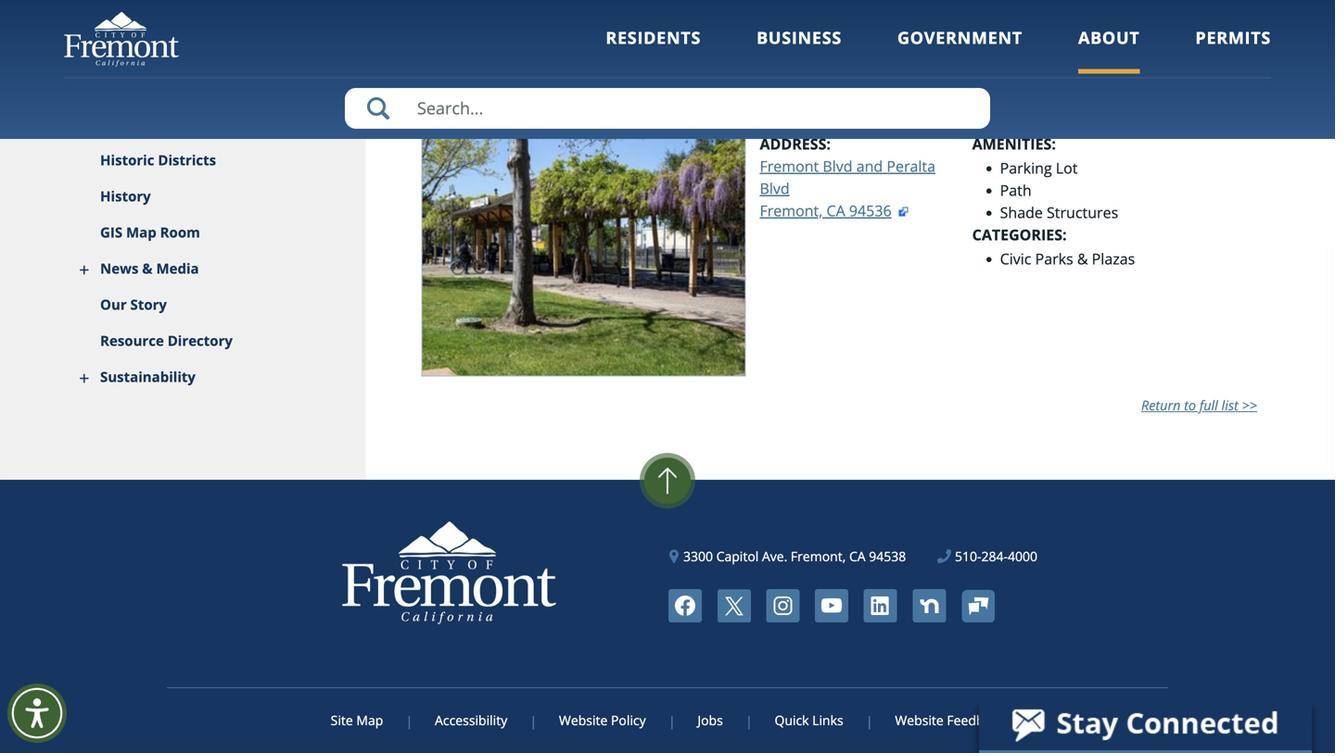 Task type: locate. For each thing, give the bounding box(es) containing it.
gis map room
[[100, 223, 200, 242]]

0 horizontal spatial website
[[559, 712, 608, 730]]

bill ball plaza
[[426, 84, 583, 116]]

faqs
[[100, 115, 135, 134]]

0 horizontal spatial blvd
[[760, 179, 790, 198]]

ca left 94536
[[827, 201, 845, 221]]

>>
[[1242, 396, 1257, 415]]

footer yt icon image
[[815, 590, 848, 623]]

feedback inside columnusercontrol3 main content
[[1109, 7, 1162, 24]]

1 horizontal spatial &
[[1077, 249, 1088, 269]]

1 vertical spatial fremont,
[[791, 548, 846, 566]]

stay connected image
[[979, 699, 1310, 751]]

path
[[1000, 180, 1032, 200]]

about
[[1078, 26, 1140, 49]]

- link
[[1257, 8, 1275, 24]]

history link
[[64, 179, 366, 215]]

map right gis at top left
[[126, 223, 156, 242]]

resource directory
[[100, 331, 233, 350]]

our story link
[[64, 287, 366, 324]]

-
[[1271, 8, 1275, 24]]

ball
[[470, 84, 515, 116]]

1 horizontal spatial blvd
[[823, 156, 853, 176]]

& inside news & media link
[[142, 259, 153, 278]]

address: fremont blvd and peralta blvd fremont, ca 94536
[[760, 134, 936, 221]]

website for website policy
[[559, 712, 608, 730]]

and
[[856, 156, 883, 176]]

sustainability link
[[64, 360, 366, 396]]

1 website from the left
[[559, 712, 608, 730]]

history
[[100, 187, 151, 206]]

columnusercontrol3 main content
[[366, 0, 1275, 480]]

0 horizontal spatial feedback
[[947, 712, 1004, 730]]

capitol
[[716, 548, 759, 566]]

news
[[100, 259, 139, 278]]

&
[[1077, 249, 1088, 269], [142, 259, 153, 278]]

1 horizontal spatial ca
[[849, 548, 866, 566]]

footer tw icon image
[[717, 590, 751, 623]]

0 horizontal spatial &
[[142, 259, 153, 278]]

& right 'news'
[[142, 259, 153, 278]]

0 vertical spatial ca
[[827, 201, 845, 221]]

residents link
[[606, 26, 701, 74]]

ca
[[827, 201, 845, 221], [849, 548, 866, 566]]

website left policy
[[559, 712, 608, 730]]

map for gis
[[126, 223, 156, 242]]

government
[[898, 26, 1023, 49]]

fremont, right ave.
[[791, 548, 846, 566]]

blvd down fremont
[[760, 179, 790, 198]]

1 vertical spatial ca
[[849, 548, 866, 566]]

0 vertical spatial map
[[126, 223, 156, 242]]

parking
[[1000, 158, 1052, 178]]

news & media
[[100, 259, 199, 278]]

510-
[[955, 548, 981, 566]]

0 vertical spatial fremont,
[[760, 201, 823, 221]]

directory
[[168, 331, 233, 350]]

resource
[[100, 331, 164, 350]]

ave.
[[762, 548, 787, 566]]

2 website from the left
[[895, 712, 944, 730]]

1 horizontal spatial map
[[356, 712, 383, 730]]

return to full list >>
[[1141, 396, 1257, 415]]

ca left 94538
[[849, 548, 866, 566]]

bill
[[426, 84, 464, 116]]

1 horizontal spatial website
[[895, 712, 944, 730]]

residents
[[606, 26, 701, 49]]

0 horizontal spatial map
[[126, 223, 156, 242]]

links
[[812, 712, 843, 730]]

+ link
[[1237, 8, 1257, 24]]

0 vertical spatial feedback
[[1109, 7, 1162, 24]]

list
[[1222, 396, 1239, 415]]

shade
[[1000, 203, 1043, 223]]

fremont, down fremont
[[760, 201, 823, 221]]

map right 'site'
[[356, 712, 383, 730]]

amenities: parking lot path shade structures categories: civic parks & plazas
[[972, 134, 1135, 269]]

size:
[[1204, 8, 1230, 25]]

website right links at the bottom right of page
[[895, 712, 944, 730]]

faqs link
[[64, 107, 366, 143]]

media
[[156, 259, 199, 278]]

to
[[1184, 396, 1196, 415]]

fremont,
[[760, 201, 823, 221], [791, 548, 846, 566]]

story
[[130, 295, 167, 314]]

map for site
[[356, 712, 383, 730]]

blvd
[[823, 156, 853, 176], [760, 179, 790, 198]]

government link
[[898, 26, 1023, 74]]

& right parks
[[1077, 249, 1088, 269]]

site map
[[331, 712, 383, 730]]

historic districts link
[[64, 143, 366, 179]]

ca inside "address: fremont blvd and peralta blvd fremont, ca 94536"
[[827, 201, 845, 221]]

Search text field
[[345, 88, 990, 129]]

structures
[[1047, 203, 1118, 223]]

news & media link
[[64, 251, 366, 287]]

amenities:
[[972, 134, 1056, 154]]

blvd left "and"
[[823, 156, 853, 176]]

bill ball plaza image
[[421, 133, 746, 377]]

footer nd icon image
[[913, 590, 946, 623]]

civic
[[1000, 249, 1031, 269]]

gis map room link
[[64, 215, 366, 251]]

map
[[126, 223, 156, 242], [356, 712, 383, 730]]

website
[[559, 712, 608, 730], [895, 712, 944, 730]]

site
[[331, 712, 353, 730]]

jobs link
[[673, 712, 747, 730]]

1 vertical spatial feedback
[[947, 712, 1004, 730]]

1 vertical spatial map
[[356, 712, 383, 730]]

feedback link
[[1089, 7, 1162, 24]]

0 horizontal spatial ca
[[827, 201, 845, 221]]

1 horizontal spatial feedback
[[1109, 7, 1162, 24]]

4000
[[1008, 548, 1038, 566]]

districts
[[158, 151, 216, 170]]

feedback
[[1109, 7, 1162, 24], [947, 712, 1004, 730]]



Task type: describe. For each thing, give the bounding box(es) containing it.
site map link
[[331, 712, 407, 730]]

website for website feedback
[[895, 712, 944, 730]]

quick
[[775, 712, 809, 730]]

3300 capitol ave. fremont, ca 94538 link
[[669, 547, 906, 567]]

plazas
[[1092, 249, 1135, 269]]

full
[[1200, 396, 1218, 415]]

3300
[[683, 548, 713, 566]]

font size: link
[[1176, 8, 1230, 25]]

return to full list >> link
[[1141, 396, 1257, 416]]

3300 capitol ave. fremont, ca 94538
[[683, 548, 906, 566]]

font size:
[[1176, 8, 1230, 25]]

about link
[[1078, 26, 1140, 74]]

fremont
[[760, 156, 819, 176]]

quick links
[[775, 712, 843, 730]]

historic districts
[[100, 151, 216, 170]]

return
[[1141, 396, 1181, 415]]

website policy link
[[535, 712, 670, 730]]

fremont, inside "address: fremont blvd and peralta blvd fremont, ca 94536"
[[760, 201, 823, 221]]

94536
[[849, 201, 892, 221]]

parks
[[1035, 249, 1073, 269]]

footer my icon image
[[962, 590, 995, 623]]

sustainability
[[100, 368, 196, 387]]

categories:
[[972, 225, 1067, 245]]

plaza
[[521, 84, 583, 116]]

footer fb icon image
[[669, 590, 702, 623]]

permits link
[[1196, 26, 1271, 74]]

lot
[[1056, 158, 1078, 178]]

business
[[757, 26, 842, 49]]

510-284-4000 link
[[937, 547, 1038, 567]]

1 vertical spatial blvd
[[760, 179, 790, 198]]

284-
[[981, 548, 1008, 566]]

permits
[[1196, 26, 1271, 49]]

website policy
[[559, 712, 646, 730]]

address:
[[760, 134, 831, 154]]

0 vertical spatial blvd
[[823, 156, 853, 176]]

+
[[1250, 8, 1257, 24]]

quick links link
[[751, 712, 868, 730]]

gis
[[100, 223, 123, 242]]

our
[[100, 295, 127, 314]]

footer li icon image
[[864, 590, 897, 623]]

business link
[[757, 26, 842, 74]]

resource directory link
[[64, 324, 366, 360]]

footer ig icon image
[[766, 590, 800, 623]]

accessibility link
[[411, 712, 532, 730]]

historic
[[100, 151, 154, 170]]

& inside amenities: parking lot path shade structures categories: civic parks & plazas
[[1077, 249, 1088, 269]]

accessibility
[[435, 712, 507, 730]]

510-284-4000
[[955, 548, 1038, 566]]

our story
[[100, 295, 167, 314]]

jobs
[[698, 712, 723, 730]]

room
[[160, 223, 200, 242]]

policy
[[611, 712, 646, 730]]

font
[[1176, 8, 1201, 25]]

94538
[[869, 548, 906, 566]]

website feedback
[[895, 712, 1004, 730]]

website feedback link
[[871, 712, 1004, 730]]

peralta
[[887, 156, 936, 176]]



Task type: vqa. For each thing, say whether or not it's contained in the screenshot.
Sustainability in Fremont Link
no



